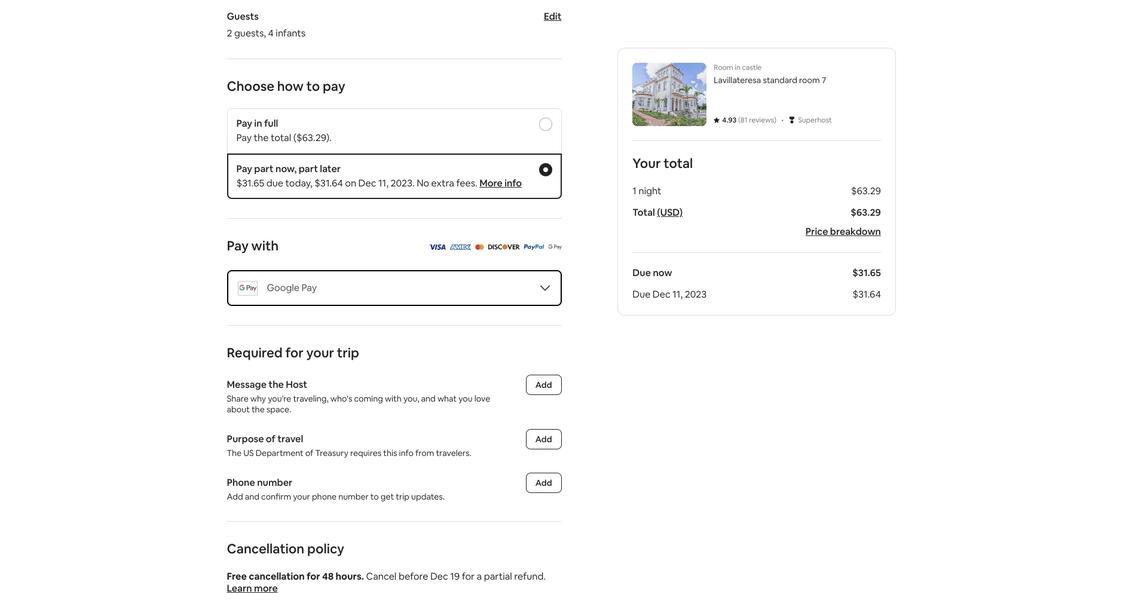 Task type: locate. For each thing, give the bounding box(es) containing it.
now,
[[276, 163, 297, 175]]

total right the your
[[664, 155, 693, 172]]

1 vertical spatial with
[[385, 393, 402, 404]]

price breakdown
[[806, 225, 881, 238]]

part up today,
[[299, 163, 318, 175]]

1 vertical spatial in
[[254, 117, 262, 130]]

the right about
[[252, 404, 265, 415]]

add button for message the host
[[526, 375, 562, 395]]

0 vertical spatial trip
[[337, 344, 359, 361]]

0 horizontal spatial of
[[266, 433, 276, 446]]

0 horizontal spatial $31.64
[[315, 177, 343, 190]]

0 horizontal spatial and
[[245, 492, 260, 502]]

pay up google pay icon
[[227, 237, 249, 254]]

later
[[320, 163, 341, 175]]

of up department at bottom left
[[266, 433, 276, 446]]

mastercard image
[[475, 240, 484, 253], [475, 245, 484, 250]]

in up lavillateresa
[[735, 63, 741, 72]]

2 discover card image from the top
[[488, 245, 520, 250]]

visa card image
[[429, 240, 446, 253], [429, 245, 446, 250]]

pay right google
[[302, 282, 317, 294]]

required
[[227, 344, 283, 361]]

info right 'this'
[[399, 448, 414, 459]]

1 horizontal spatial trip
[[396, 492, 410, 502]]

pay for in
[[237, 117, 252, 130]]

coming
[[354, 393, 383, 404]]

0 vertical spatial of
[[266, 433, 276, 446]]

pay
[[323, 78, 345, 94]]

0 horizontal spatial part
[[254, 163, 274, 175]]

google pay image
[[238, 278, 257, 298]]

add
[[536, 380, 552, 390], [536, 434, 552, 445], [536, 478, 552, 489], [227, 492, 243, 502]]

11, left 2023
[[673, 288, 683, 301]]

full
[[264, 117, 278, 130]]

a
[[477, 570, 482, 583]]

dec right on
[[359, 177, 376, 190]]

mastercard image right american express card icon on the left of page
[[475, 240, 484, 253]]

1 horizontal spatial in
[[735, 63, 741, 72]]

info inside pay part now, part later $31.65 due today,  $31.64 on dec 11, 2023. no extra fees. more info
[[505, 177, 522, 190]]

american express card image
[[450, 240, 472, 253]]

1 horizontal spatial with
[[385, 393, 402, 404]]

0 horizontal spatial dec
[[359, 177, 376, 190]]

in inside room in castle lavillateresa standard room 7
[[735, 63, 741, 72]]

1 paypal image from the top
[[524, 240, 545, 253]]

1 add button from the top
[[526, 375, 562, 395]]

required for your trip
[[227, 344, 359, 361]]

48
[[322, 570, 334, 583]]

mastercard image right american express card image
[[475, 245, 484, 250]]

2 vertical spatial dec
[[431, 570, 448, 583]]

1 horizontal spatial to
[[371, 492, 379, 502]]

for
[[286, 344, 304, 361], [307, 570, 320, 583], [462, 570, 475, 583]]

1 horizontal spatial info
[[505, 177, 522, 190]]

in for pay
[[254, 117, 262, 130]]

1 horizontal spatial and
[[421, 393, 436, 404]]

None radio
[[539, 118, 552, 131], [539, 163, 552, 176], [539, 118, 552, 131], [539, 163, 552, 176]]

1 vertical spatial total
[[664, 155, 693, 172]]

1 vertical spatial to
[[371, 492, 379, 502]]

treasury
[[315, 448, 349, 459]]

0 horizontal spatial info
[[399, 448, 414, 459]]

info right the more at the top left of the page
[[505, 177, 522, 190]]

pay left now,
[[237, 163, 252, 175]]

11, left the "2023."
[[378, 177, 389, 190]]

$31.65 inside pay part now, part later $31.65 due today,  $31.64 on dec 11, 2023. no extra fees. more info
[[237, 177, 264, 190]]

no
[[417, 177, 429, 190]]

add button for purpose of travel
[[526, 429, 562, 450]]

0 vertical spatial with
[[251, 237, 279, 254]]

1 horizontal spatial $31.65
[[853, 267, 881, 279]]

0 vertical spatial add button
[[526, 375, 562, 395]]

and inside the message the host share why you're traveling, who's coming with you, and what you love about the space.
[[421, 393, 436, 404]]

1 vertical spatial $31.65
[[853, 267, 881, 279]]

1 part from the left
[[254, 163, 274, 175]]

pay left full on the top left of the page
[[237, 117, 252, 130]]

google pay image
[[548, 240, 562, 253], [548, 245, 562, 250], [238, 281, 257, 295]]

0 vertical spatial due
[[633, 267, 651, 279]]

superhost
[[798, 115, 832, 125]]

cancel
[[366, 570, 397, 583]]

visa card image left american express card image
[[429, 245, 446, 250]]

in
[[735, 63, 741, 72], [254, 117, 262, 130]]

part
[[254, 163, 274, 175], [299, 163, 318, 175]]

part up due
[[254, 163, 274, 175]]

1 vertical spatial your
[[293, 492, 310, 502]]

0 vertical spatial number
[[257, 477, 293, 489]]

0 vertical spatial info
[[505, 177, 522, 190]]

2
[[227, 27, 232, 39]]

•
[[781, 114, 784, 126]]

with up google
[[251, 237, 279, 254]]

and down phone
[[245, 492, 260, 502]]

0 horizontal spatial in
[[254, 117, 262, 130]]

price breakdown button
[[806, 225, 881, 238]]

to
[[307, 78, 320, 94], [371, 492, 379, 502]]

this
[[383, 448, 397, 459]]

pay inside pay part now, part later $31.65 due today,  $31.64 on dec 11, 2023. no extra fees. more info
[[237, 163, 252, 175]]

0 vertical spatial and
[[421, 393, 436, 404]]

today,
[[285, 177, 313, 190]]

now
[[653, 267, 672, 279]]

pay for with
[[227, 237, 249, 254]]

discover card image right american express card image
[[488, 245, 520, 250]]

$31.65 down breakdown
[[853, 267, 881, 279]]

in for room
[[735, 63, 741, 72]]

discover card image right american express card icon on the left of page
[[488, 240, 520, 253]]

of left treasury
[[305, 448, 314, 459]]

paypal image
[[524, 240, 545, 253], [524, 245, 545, 250]]

how
[[277, 78, 304, 94]]

travel
[[278, 433, 303, 446]]

0 horizontal spatial with
[[251, 237, 279, 254]]

trip
[[337, 344, 359, 361], [396, 492, 410, 502]]

trip up the message the host share why you're traveling, who's coming with you, and what you love about the space.
[[337, 344, 359, 361]]

info
[[505, 177, 522, 190], [399, 448, 414, 459]]

trip right get
[[396, 492, 410, 502]]

2 vertical spatial add button
[[526, 473, 562, 493]]

1 horizontal spatial 11,
[[673, 288, 683, 301]]

trip inside phone number add and confirm your phone number to get trip updates.
[[396, 492, 410, 502]]

0 horizontal spatial $31.65
[[237, 177, 264, 190]]

space.
[[267, 404, 291, 415]]

$63.29
[[851, 185, 881, 197], [851, 206, 881, 219]]

1 horizontal spatial total
[[664, 155, 693, 172]]

your total
[[633, 155, 693, 172]]

0 vertical spatial total
[[271, 132, 291, 144]]

google
[[267, 282, 300, 294]]

free cancellation for 48 hours. cancel before dec 19 for a partial refund.
[[227, 570, 546, 583]]

4.93 ( 81 reviews )
[[722, 115, 777, 125]]

1 vertical spatial add button
[[526, 429, 562, 450]]

1 vertical spatial and
[[245, 492, 260, 502]]

0 vertical spatial to
[[307, 78, 320, 94]]

and
[[421, 393, 436, 404], [245, 492, 260, 502]]

of
[[266, 433, 276, 446], [305, 448, 314, 459]]

4.93
[[722, 115, 737, 125]]

81
[[741, 115, 748, 125]]

the up you're
[[269, 379, 284, 391]]

department
[[256, 448, 304, 459]]

0 horizontal spatial 11,
[[378, 177, 389, 190]]

($63.29).
[[293, 132, 332, 144]]

0 vertical spatial the
[[254, 132, 269, 144]]

3 add button from the top
[[526, 473, 562, 493]]

and right you,
[[421, 393, 436, 404]]

1 due from the top
[[633, 267, 651, 279]]

add for message the host
[[536, 380, 552, 390]]

discover card image
[[488, 240, 520, 253], [488, 245, 520, 250]]

travelers.
[[436, 448, 472, 459]]

the inside pay in full pay the total ($63.29).
[[254, 132, 269, 144]]

to left pay
[[307, 78, 320, 94]]

visa card image left american express card icon on the left of page
[[429, 240, 446, 253]]

fees.
[[457, 177, 478, 190]]

dec
[[359, 177, 376, 190], [653, 288, 670, 301], [431, 570, 448, 583]]

1 horizontal spatial of
[[305, 448, 314, 459]]

your
[[307, 344, 334, 361], [293, 492, 310, 502]]

1 vertical spatial the
[[269, 379, 284, 391]]

you,
[[404, 393, 419, 404]]

your up host
[[307, 344, 334, 361]]

in left full on the top left of the page
[[254, 117, 262, 130]]

0 horizontal spatial total
[[271, 132, 291, 144]]

the down full on the top left of the page
[[254, 132, 269, 144]]

with left you,
[[385, 393, 402, 404]]

2 add button from the top
[[526, 429, 562, 450]]

number up confirm
[[257, 477, 293, 489]]

1 vertical spatial of
[[305, 448, 314, 459]]

total down full on the top left of the page
[[271, 132, 291, 144]]

2 due from the top
[[633, 288, 651, 301]]

2 visa card image from the top
[[429, 245, 446, 250]]

0 vertical spatial $63.29
[[851, 185, 881, 197]]

add button
[[526, 375, 562, 395], [526, 429, 562, 450], [526, 473, 562, 493]]

0 vertical spatial $31.65
[[237, 177, 264, 190]]

standard
[[763, 75, 797, 86]]

1 vertical spatial number
[[339, 492, 369, 502]]

1 horizontal spatial part
[[299, 163, 318, 175]]

1 vertical spatial $63.29
[[851, 206, 881, 219]]

1 vertical spatial due
[[633, 288, 651, 301]]

due down due now at right
[[633, 288, 651, 301]]

0 horizontal spatial to
[[307, 78, 320, 94]]

about
[[227, 404, 250, 415]]

0 vertical spatial $31.64
[[315, 177, 343, 190]]

to left get
[[371, 492, 379, 502]]

dec left 19
[[431, 570, 448, 583]]

$31.65
[[237, 177, 264, 190], [853, 267, 881, 279]]

for left the a
[[462, 570, 475, 583]]

0 vertical spatial in
[[735, 63, 741, 72]]

11, inside pay part now, part later $31.65 due today,  $31.64 on dec 11, 2023. no extra fees. more info
[[378, 177, 389, 190]]

2 paypal image from the top
[[524, 245, 545, 250]]

in inside pay in full pay the total ($63.29).
[[254, 117, 262, 130]]

your left phone
[[293, 492, 310, 502]]

1 vertical spatial info
[[399, 448, 414, 459]]

due
[[633, 267, 651, 279], [633, 288, 651, 301]]

due left now
[[633, 267, 651, 279]]

1 vertical spatial trip
[[396, 492, 410, 502]]

0 vertical spatial dec
[[359, 177, 376, 190]]

2 horizontal spatial dec
[[653, 288, 670, 301]]

edit button
[[544, 10, 562, 23]]

you're
[[268, 393, 291, 404]]

due for due now
[[633, 267, 651, 279]]

dec down now
[[653, 288, 670, 301]]

for left 48
[[307, 570, 320, 583]]

0 horizontal spatial number
[[257, 477, 293, 489]]

requires
[[350, 448, 382, 459]]

total
[[271, 132, 291, 144], [664, 155, 693, 172]]

number right phone
[[339, 492, 369, 502]]

0 vertical spatial 11,
[[378, 177, 389, 190]]

for up host
[[286, 344, 304, 361]]

you
[[459, 393, 473, 404]]

reviews
[[749, 115, 774, 125]]

$31.65 left due
[[237, 177, 264, 190]]

share
[[227, 393, 249, 404]]

what
[[438, 393, 457, 404]]

traveling,
[[293, 393, 329, 404]]

1 vertical spatial $31.64
[[853, 288, 881, 301]]

phone number add and confirm your phone number to get trip updates.
[[227, 477, 445, 502]]



Task type: describe. For each thing, give the bounding box(es) containing it.
due for due dec 11, 2023
[[633, 288, 651, 301]]

to inside phone number add and confirm your phone number to get trip updates.
[[371, 492, 379, 502]]

due now
[[633, 267, 672, 279]]

2023
[[685, 288, 707, 301]]

get
[[381, 492, 394, 502]]

why
[[250, 393, 266, 404]]

$63.29 for 1 night
[[851, 185, 881, 197]]

on
[[345, 177, 356, 190]]

pay for part
[[237, 163, 252, 175]]

2023.
[[391, 177, 415, 190]]

updates.
[[411, 492, 445, 502]]

1 discover card image from the top
[[488, 240, 520, 253]]

phone
[[312, 492, 337, 502]]

cancellation
[[227, 541, 305, 557]]

purpose
[[227, 433, 264, 446]]

guests
[[227, 10, 259, 23]]

total
[[633, 206, 655, 219]]

2 part from the left
[[299, 163, 318, 175]]

us
[[243, 448, 254, 459]]

extra
[[432, 177, 454, 190]]

policy
[[307, 541, 345, 557]]

price
[[806, 225, 828, 238]]

night
[[639, 185, 661, 197]]

choose how to pay
[[227, 78, 345, 94]]

due dec 11, 2023
[[633, 288, 707, 301]]

host
[[286, 379, 307, 391]]

due
[[267, 177, 283, 190]]

1 horizontal spatial dec
[[431, 570, 448, 583]]

refund.
[[514, 570, 546, 583]]

pay inside popup button
[[302, 282, 317, 294]]

hours.
[[336, 570, 364, 583]]

partial
[[484, 570, 512, 583]]

guests,
[[234, 27, 266, 39]]

0 horizontal spatial trip
[[337, 344, 359, 361]]

guests 2 guests, 4 infants
[[227, 10, 306, 39]]

1 horizontal spatial $31.64
[[853, 288, 881, 301]]

1 vertical spatial 11,
[[673, 288, 683, 301]]

love
[[475, 393, 490, 404]]

dec inside pay part now, part later $31.65 due today,  $31.64 on dec 11, 2023. no extra fees. more info
[[359, 177, 376, 190]]

2 vertical spatial the
[[252, 404, 265, 415]]

pay with
[[227, 237, 279, 254]]

1 mastercard image from the top
[[475, 240, 484, 253]]

2 horizontal spatial for
[[462, 570, 475, 583]]

cancellation policy
[[227, 541, 345, 557]]

phone
[[227, 477, 255, 489]]

1 vertical spatial dec
[[653, 288, 670, 301]]

1 night
[[633, 185, 661, 197]]

4
[[268, 27, 274, 39]]

from
[[416, 448, 434, 459]]

lavillateresa
[[714, 75, 761, 86]]

)
[[774, 115, 777, 125]]

pay part now, part later $31.65 due today,  $31.64 on dec 11, 2023. no extra fees. more info
[[237, 163, 522, 190]]

2 mastercard image from the top
[[475, 245, 484, 250]]

purpose of travel the us department of treasury requires this info from travelers.
[[227, 433, 472, 459]]

pay down choose
[[237, 132, 252, 144]]

add for purpose of travel
[[536, 434, 552, 445]]

edit
[[544, 10, 562, 23]]

(usd) button
[[657, 206, 683, 219]]

google pay
[[267, 282, 317, 294]]

0 horizontal spatial for
[[286, 344, 304, 361]]

add for phone number
[[536, 478, 552, 489]]

add button for phone number
[[526, 473, 562, 493]]

(usd)
[[657, 206, 683, 219]]

and inside phone number add and confirm your phone number to get trip updates.
[[245, 492, 260, 502]]

who's
[[331, 393, 352, 404]]

your
[[633, 155, 661, 172]]

message
[[227, 379, 267, 391]]

choose
[[227, 78, 274, 94]]

your inside phone number add and confirm your phone number to get trip updates.
[[293, 492, 310, 502]]

free
[[227, 570, 247, 583]]

castle
[[742, 63, 762, 72]]

cancellation
[[249, 570, 305, 583]]

more info button
[[480, 177, 522, 190]]

1
[[633, 185, 637, 197]]

with inside the message the host share why you're traveling, who's coming with you, and what you love about the space.
[[385, 393, 402, 404]]

room
[[714, 63, 733, 72]]

1 horizontal spatial for
[[307, 570, 320, 583]]

19
[[450, 570, 460, 583]]

confirm
[[261, 492, 291, 502]]

1 horizontal spatial number
[[339, 492, 369, 502]]

room in castle lavillateresa standard room 7
[[714, 63, 826, 86]]

the
[[227, 448, 242, 459]]

pay in full pay the total ($63.29).
[[237, 117, 332, 144]]

$63.29 for total
[[851, 206, 881, 219]]

breakdown
[[830, 225, 881, 238]]

message the host share why you're traveling, who's coming with you, and what you love about the space.
[[227, 379, 492, 415]]

7
[[822, 75, 826, 86]]

1 visa card image from the top
[[429, 240, 446, 253]]

room
[[799, 75, 820, 86]]

infants
[[276, 27, 306, 39]]

(
[[738, 115, 741, 125]]

info inside purpose of travel the us department of treasury requires this info from travelers.
[[399, 448, 414, 459]]

google pay image inside popup button
[[238, 281, 257, 295]]

$31.64 inside pay part now, part later $31.65 due today,  $31.64 on dec 11, 2023. no extra fees. more info
[[315, 177, 343, 190]]

american express card image
[[450, 245, 472, 250]]

total inside pay in full pay the total ($63.29).
[[271, 132, 291, 144]]

before
[[399, 570, 428, 583]]

0 vertical spatial your
[[307, 344, 334, 361]]

google pay button
[[227, 270, 562, 306]]

total (usd)
[[633, 206, 683, 219]]

add inside phone number add and confirm your phone number to get trip updates.
[[227, 492, 243, 502]]



Task type: vqa. For each thing, say whether or not it's contained in the screenshot.
4.97
no



